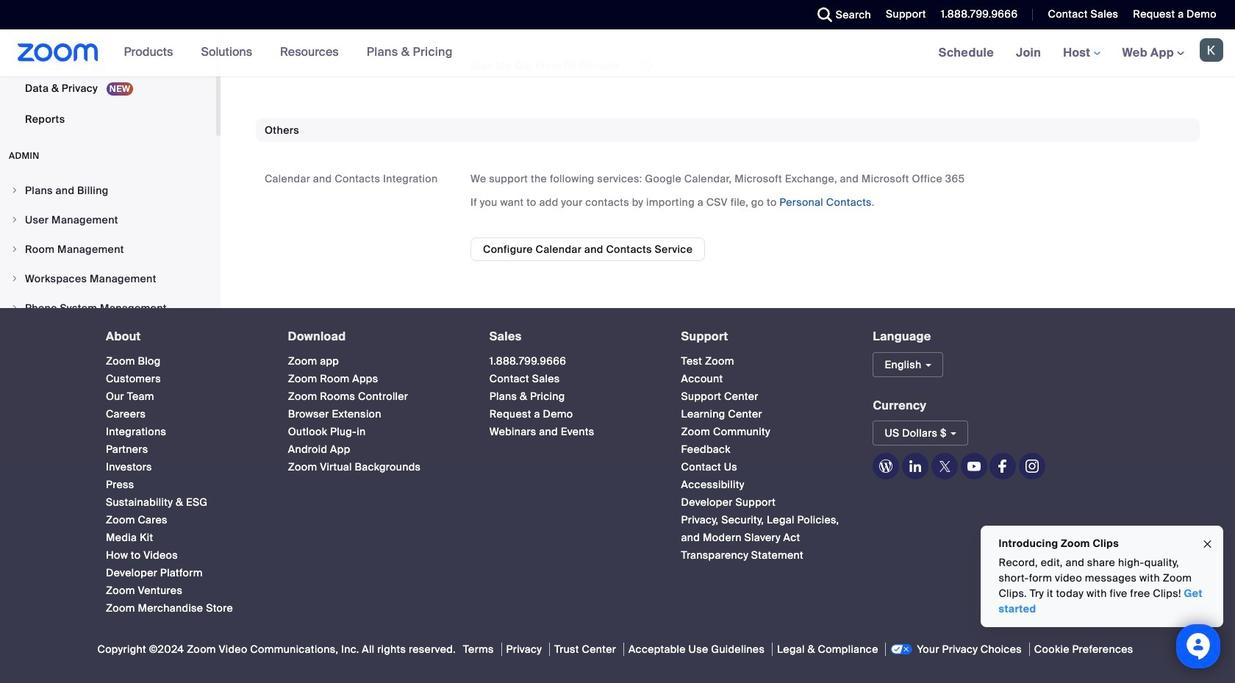 Task type: locate. For each thing, give the bounding box(es) containing it.
1 menu item from the top
[[0, 176, 216, 204]]

2 heading from the left
[[288, 330, 463, 343]]

zoom logo image
[[18, 43, 98, 62]]

close image
[[1202, 536, 1214, 553]]

menu item
[[0, 176, 216, 204], [0, 206, 216, 234], [0, 235, 216, 263], [0, 265, 216, 293], [0, 294, 216, 322]]

heading
[[106, 330, 262, 343], [288, 330, 463, 343], [489, 330, 655, 343], [681, 330, 847, 343]]

right image
[[10, 215, 19, 224], [10, 274, 19, 283], [10, 304, 19, 312]]

meetings navigation
[[928, 29, 1235, 77]]

banner
[[0, 29, 1235, 77]]

1 vertical spatial right image
[[10, 245, 19, 254]]

2 menu item from the top
[[0, 206, 216, 234]]

0 vertical spatial right image
[[10, 215, 19, 224]]

right image
[[10, 186, 19, 195], [10, 245, 19, 254]]

2 vertical spatial right image
[[10, 304, 19, 312]]

4 heading from the left
[[681, 330, 847, 343]]

admin menu menu
[[0, 176, 216, 382]]

1 vertical spatial right image
[[10, 274, 19, 283]]

0 vertical spatial right image
[[10, 186, 19, 195]]

1 heading from the left
[[106, 330, 262, 343]]

1 right image from the top
[[10, 186, 19, 195]]

product information navigation
[[113, 29, 464, 76]]



Task type: describe. For each thing, give the bounding box(es) containing it.
profile picture image
[[1200, 38, 1224, 62]]

5 menu item from the top
[[0, 294, 216, 322]]

3 menu item from the top
[[0, 235, 216, 263]]

4 menu item from the top
[[0, 265, 216, 293]]

personal menu menu
[[0, 0, 216, 135]]

2 right image from the top
[[10, 274, 19, 283]]

1 right image from the top
[[10, 215, 19, 224]]

3 right image from the top
[[10, 304, 19, 312]]

3 heading from the left
[[489, 330, 655, 343]]

2 right image from the top
[[10, 245, 19, 254]]



Task type: vqa. For each thing, say whether or not it's contained in the screenshot.
fourth Menu Item 'right' Image
yes



